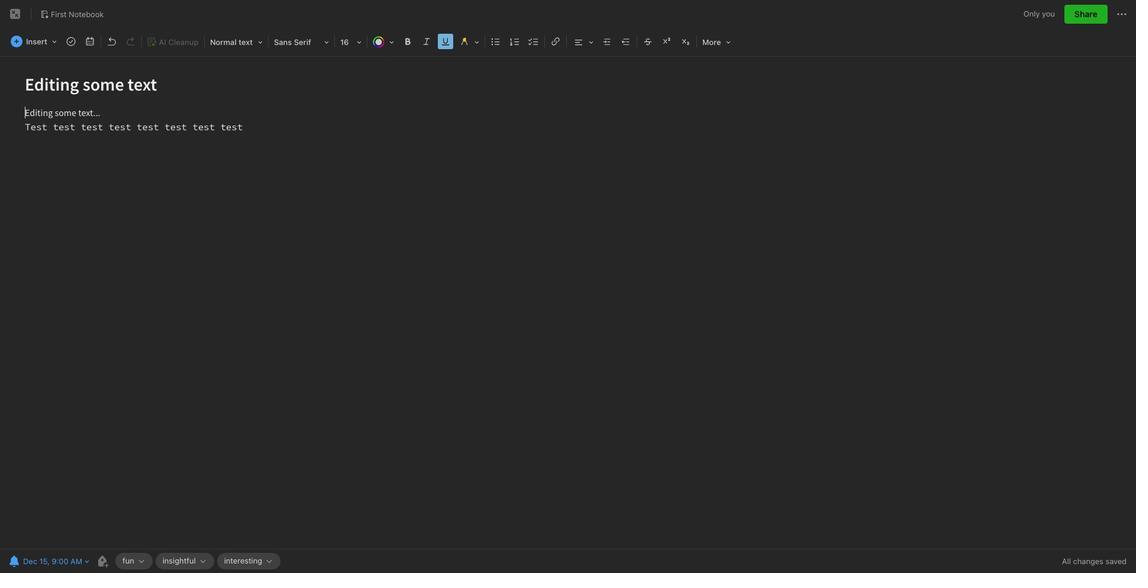 Task type: locate. For each thing, give the bounding box(es) containing it.
text
[[239, 37, 253, 47]]

saved
[[1106, 556, 1127, 566]]

share
[[1075, 9, 1098, 19]]

16
[[340, 37, 349, 47]]

Font family field
[[270, 33, 333, 50]]

Heading level field
[[206, 33, 267, 50]]

sans
[[274, 37, 292, 47]]

more
[[703, 37, 721, 47]]

dec 15, 9:00 am
[[23, 556, 82, 566]]

sans serif
[[274, 37, 311, 47]]

15,
[[39, 556, 50, 566]]

all changes saved
[[1062, 556, 1127, 566]]

undo image
[[104, 33, 120, 50]]

More field
[[698, 33, 735, 50]]

numbered list image
[[507, 33, 523, 50]]

fun button
[[115, 553, 153, 569]]

all
[[1062, 556, 1071, 566]]

first
[[51, 9, 67, 19]]

insert link image
[[548, 33, 564, 50]]

indent image
[[599, 33, 616, 50]]

outdent image
[[618, 33, 635, 50]]

9:00
[[52, 556, 68, 566]]

first notebook
[[51, 9, 104, 19]]

underline image
[[437, 33, 454, 50]]

fun
[[123, 556, 134, 565]]

task image
[[63, 33, 79, 50]]

strikethrough image
[[640, 33, 656, 50]]

dec
[[23, 556, 37, 566]]

normal text
[[210, 37, 253, 47]]



Task type: vqa. For each thing, say whether or not it's contained in the screenshot.
First
yes



Task type: describe. For each thing, give the bounding box(es) containing it.
italic image
[[418, 33, 435, 50]]

fun Tag actions field
[[134, 557, 145, 565]]

changes
[[1074, 556, 1104, 566]]

insert
[[26, 37, 47, 46]]

interesting
[[224, 556, 262, 565]]

subscript image
[[678, 33, 694, 50]]

interesting button
[[217, 553, 281, 569]]

Highlight field
[[455, 33, 484, 50]]

insightful button
[[156, 553, 214, 569]]

more actions image
[[1115, 7, 1129, 21]]

first notebook button
[[36, 6, 108, 22]]

only you
[[1024, 9, 1055, 18]]

More actions field
[[1115, 5, 1129, 24]]

insightful
[[163, 556, 196, 565]]

Font size field
[[336, 33, 366, 50]]

interesting Tag actions field
[[262, 557, 274, 565]]

notebook
[[69, 9, 104, 19]]

calendar event image
[[82, 33, 98, 50]]

note window element
[[0, 0, 1137, 573]]

share button
[[1065, 5, 1108, 24]]

Edit reminder field
[[6, 553, 91, 569]]

Alignment field
[[568, 33, 598, 50]]

checklist image
[[526, 33, 542, 50]]

bulleted list image
[[488, 33, 504, 50]]

Note Editor text field
[[0, 57, 1137, 549]]

am
[[71, 556, 82, 566]]

normal
[[210, 37, 237, 47]]

only
[[1024, 9, 1040, 18]]

collapse note image
[[8, 7, 22, 21]]

superscript image
[[659, 33, 675, 50]]

Font color field
[[369, 33, 398, 50]]

Insert field
[[8, 33, 61, 50]]

bold image
[[400, 33, 416, 50]]

you
[[1042, 9, 1055, 18]]

insightful Tag actions field
[[196, 557, 207, 565]]

add tag image
[[95, 554, 110, 568]]

dec 15, 9:00 am button
[[6, 553, 84, 569]]

serif
[[294, 37, 311, 47]]



